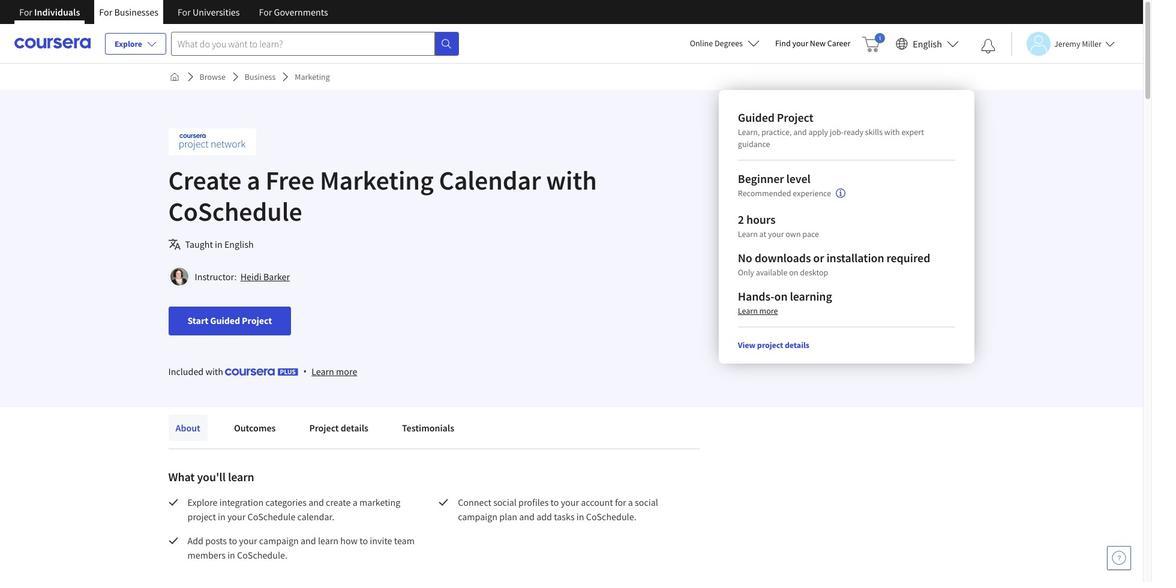 Task type: vqa. For each thing, say whether or not it's contained in the screenshot.
the bottom "5"
no



Task type: describe. For each thing, give the bounding box(es) containing it.
beginner level
[[738, 171, 811, 186]]

project inside button
[[242, 315, 272, 327]]

explore integration categories and create a marketing project in your coschedule calendar.
[[188, 497, 403, 523]]

taught in english
[[185, 238, 254, 250]]

browse
[[200, 71, 226, 82]]

view project details link
[[738, 340, 810, 351]]

recommended experience
[[738, 188, 832, 199]]

your inside 2 hours learn at your own pace
[[769, 229, 785, 240]]

2 vertical spatial with
[[206, 366, 223, 378]]

project inside guided project learn, practice, and apply job-ready skills with expert guidance
[[777, 110, 814, 125]]

learning
[[790, 289, 833, 304]]

required
[[887, 250, 931, 265]]

free
[[266, 164, 315, 197]]

you'll
[[197, 470, 226, 485]]

ready
[[844, 127, 864, 138]]

learn more link for learn
[[312, 364, 357, 379]]

experience
[[793, 188, 832, 199]]

at
[[760, 229, 767, 240]]

tasks
[[554, 511, 575, 523]]

add
[[537, 511, 552, 523]]

business
[[245, 71, 276, 82]]

for individuals
[[19, 6, 80, 18]]

governments
[[274, 6, 328, 18]]

individuals
[[34, 6, 80, 18]]

heidi barker link
[[241, 271, 290, 283]]

no downloads or installation required only available on desktop
[[738, 250, 931, 278]]

2 hours learn at your own pace
[[738, 212, 820, 240]]

what you'll learn
[[168, 470, 254, 485]]

learn inside the hands-on learning learn more
[[738, 306, 758, 316]]

desktop
[[801, 267, 829, 278]]

project details link
[[302, 415, 376, 441]]

learn inside 2 hours learn at your own pace
[[738, 229, 758, 240]]

only
[[738, 267, 755, 278]]

instructor: heidi barker
[[195, 271, 290, 283]]

outcomes
[[234, 422, 276, 434]]

learn inside • learn more
[[312, 366, 334, 378]]

jeremy miller button
[[1012, 32, 1116, 56]]

campaign inside add posts to your campaign and learn how to invite team members in coschedule.
[[259, 535, 299, 547]]

What do you want to learn? text field
[[171, 32, 435, 56]]

a inside explore integration categories and create a marketing project in your coschedule calendar.
[[353, 497, 358, 509]]

2 social from the left
[[635, 497, 659, 509]]

your inside the connect social profiles to your account for a social campaign plan and add tasks in coschedule.
[[561, 497, 579, 509]]

downloads
[[755, 250, 812, 265]]

hours
[[747, 212, 776, 227]]

1 horizontal spatial project
[[309, 422, 339, 434]]

apply
[[809, 127, 829, 138]]

guidance
[[738, 139, 771, 150]]

marketing inside create a free marketing calendar with coschedule
[[320, 164, 434, 197]]

included
[[168, 366, 204, 378]]

and inside add posts to your campaign and learn how to invite team members in coschedule.
[[301, 535, 316, 547]]

learn more link for on
[[738, 306, 778, 316]]

for for universities
[[178, 6, 191, 18]]

practice,
[[762, 127, 792, 138]]

guided inside guided project learn, practice, and apply job-ready skills with expert guidance
[[738, 110, 775, 125]]

calendar.
[[298, 511, 335, 523]]

installation
[[827, 250, 885, 265]]

2
[[738, 212, 745, 227]]

guided project learn, practice, and apply job-ready skills with expert guidance
[[738, 110, 925, 150]]

own
[[786, 229, 801, 240]]

for businesses
[[99, 6, 158, 18]]

explore for explore
[[115, 38, 142, 49]]

heidi barker image
[[170, 268, 188, 286]]

a inside the connect social profiles to your account for a social campaign plan and add tasks in coschedule.
[[629, 497, 633, 509]]

view project details
[[738, 340, 810, 351]]

connect
[[458, 497, 492, 509]]

and inside the connect social profiles to your account for a social campaign plan and add tasks in coschedule.
[[520, 511, 535, 523]]

no
[[738, 250, 753, 265]]

heidi
[[241, 271, 262, 283]]

explore for explore integration categories and create a marketing project in your coschedule calendar.
[[188, 497, 218, 509]]

to inside the connect social profiles to your account for a social campaign plan and add tasks in coschedule.
[[551, 497, 559, 509]]

create
[[326, 497, 351, 509]]

for governments
[[259, 6, 328, 18]]

marketing link
[[290, 66, 335, 88]]

•
[[303, 365, 307, 378]]

campaign inside the connect social profiles to your account for a social campaign plan and add tasks in coschedule.
[[458, 511, 498, 523]]

degrees
[[715, 38, 743, 49]]

about
[[176, 422, 201, 434]]

find your new career link
[[770, 36, 857, 51]]

find your new career
[[776, 38, 851, 49]]

in inside add posts to your campaign and learn how to invite team members in coschedule.
[[228, 549, 235, 561]]

1 social from the left
[[494, 497, 517, 509]]

0 vertical spatial learn
[[228, 470, 254, 485]]

help center image
[[1113, 551, 1127, 566]]

your inside add posts to your campaign and learn how to invite team members in coschedule.
[[239, 535, 257, 547]]

for for individuals
[[19, 6, 32, 18]]

for for businesses
[[99, 6, 112, 18]]

more inside • learn more
[[336, 366, 357, 378]]

businesses
[[114, 6, 158, 18]]

banner navigation
[[10, 0, 338, 33]]

coursera image
[[14, 34, 91, 53]]

in inside the connect social profiles to your account for a social campaign plan and add tasks in coschedule.
[[577, 511, 585, 523]]

or
[[814, 250, 825, 265]]

create a free marketing calendar with coschedule
[[168, 164, 597, 228]]

add
[[188, 535, 204, 547]]

hands-
[[738, 289, 775, 304]]

integration
[[220, 497, 264, 509]]

plan
[[500, 511, 518, 523]]



Task type: locate. For each thing, give the bounding box(es) containing it.
1 horizontal spatial with
[[547, 164, 597, 197]]

connect social profiles to your account for a social campaign plan and add tasks in coschedule.
[[458, 497, 661, 523]]

online degrees
[[690, 38, 743, 49]]

explore down for businesses
[[115, 38, 142, 49]]

explore inside explore integration categories and create a marketing project in your coschedule calendar.
[[188, 497, 218, 509]]

how
[[341, 535, 358, 547]]

coschedule inside explore integration categories and create a marketing project in your coschedule calendar.
[[248, 511, 296, 523]]

what
[[168, 470, 195, 485]]

coschedule. down the for
[[587, 511, 637, 523]]

1 horizontal spatial on
[[790, 267, 799, 278]]

outcomes link
[[227, 415, 283, 441]]

hands-on learning learn more
[[738, 289, 833, 316]]

account
[[581, 497, 614, 509]]

2 vertical spatial learn
[[312, 366, 334, 378]]

coursera plus image
[[225, 369, 299, 376]]

marketing
[[360, 497, 401, 509]]

to
[[551, 497, 559, 509], [229, 535, 237, 547], [360, 535, 368, 547]]

profiles
[[519, 497, 549, 509]]

learn more link right • on the left
[[312, 364, 357, 379]]

pace
[[803, 229, 820, 240]]

invite
[[370, 535, 392, 547]]

1 horizontal spatial campaign
[[458, 511, 498, 523]]

learn inside add posts to your campaign and learn how to invite team members in coschedule.
[[318, 535, 339, 547]]

1 vertical spatial guided
[[210, 315, 240, 327]]

2 horizontal spatial a
[[629, 497, 633, 509]]

0 vertical spatial on
[[790, 267, 799, 278]]

1 vertical spatial details
[[341, 422, 369, 434]]

and left apply
[[794, 127, 807, 138]]

0 vertical spatial coschedule
[[168, 195, 302, 228]]

your
[[793, 38, 809, 49], [769, 229, 785, 240], [561, 497, 579, 509], [228, 511, 246, 523], [239, 535, 257, 547]]

for left governments
[[259, 6, 272, 18]]

2 horizontal spatial project
[[777, 110, 814, 125]]

posts
[[205, 535, 227, 547]]

0 vertical spatial details
[[785, 340, 810, 351]]

guided right 'start'
[[210, 315, 240, 327]]

1 horizontal spatial explore
[[188, 497, 218, 509]]

learn left at
[[738, 229, 758, 240]]

to up tasks
[[551, 497, 559, 509]]

1 for from the left
[[19, 6, 32, 18]]

0 horizontal spatial with
[[206, 366, 223, 378]]

0 horizontal spatial a
[[247, 164, 260, 197]]

0 vertical spatial coschedule.
[[587, 511, 637, 523]]

english up the instructor: heidi barker
[[225, 238, 254, 250]]

on down the available
[[775, 289, 788, 304]]

0 horizontal spatial guided
[[210, 315, 240, 327]]

0 vertical spatial guided
[[738, 110, 775, 125]]

1 horizontal spatial social
[[635, 497, 659, 509]]

for left universities
[[178, 6, 191, 18]]

0 vertical spatial learn more link
[[738, 306, 778, 316]]

1 vertical spatial project
[[188, 511, 216, 523]]

1 vertical spatial coschedule.
[[237, 549, 288, 561]]

categories
[[266, 497, 307, 509]]

coschedule. right members on the bottom left of the page
[[237, 549, 288, 561]]

0 vertical spatial project
[[777, 110, 814, 125]]

more down hands- in the right of the page
[[760, 306, 778, 316]]

about link
[[168, 415, 208, 441]]

english button
[[892, 24, 964, 63]]

1 vertical spatial marketing
[[320, 164, 434, 197]]

learn up integration
[[228, 470, 254, 485]]

0 horizontal spatial project
[[242, 315, 272, 327]]

0 horizontal spatial to
[[229, 535, 237, 547]]

in right taught
[[215, 238, 223, 250]]

0 horizontal spatial coschedule.
[[237, 549, 288, 561]]

0 vertical spatial campaign
[[458, 511, 498, 523]]

information about difficulty level pre-requisites. image
[[837, 189, 846, 198]]

social right the for
[[635, 497, 659, 509]]

for for governments
[[259, 6, 272, 18]]

0 vertical spatial with
[[885, 127, 901, 138]]

1 vertical spatial with
[[547, 164, 597, 197]]

0 horizontal spatial learn more link
[[312, 364, 357, 379]]

and inside explore integration categories and create a marketing project in your coschedule calendar.
[[309, 497, 324, 509]]

1 horizontal spatial to
[[360, 535, 368, 547]]

1 vertical spatial learn
[[738, 306, 758, 316]]

0 vertical spatial project
[[758, 340, 784, 351]]

1 horizontal spatial more
[[760, 306, 778, 316]]

start
[[188, 315, 208, 327]]

explore down what you'll learn
[[188, 497, 218, 509]]

1 vertical spatial learn
[[318, 535, 339, 547]]

online
[[690, 38, 713, 49]]

included with
[[168, 366, 225, 378]]

in right members on the bottom left of the page
[[228, 549, 235, 561]]

learn down hands- in the right of the page
[[738, 306, 758, 316]]

1 vertical spatial english
[[225, 238, 254, 250]]

coschedule down categories
[[248, 511, 296, 523]]

None search field
[[171, 32, 459, 56]]

1 horizontal spatial coschedule.
[[587, 511, 637, 523]]

find
[[776, 38, 791, 49]]

1 horizontal spatial project
[[758, 340, 784, 351]]

your right at
[[769, 229, 785, 240]]

business link
[[240, 66, 281, 88]]

0 horizontal spatial on
[[775, 289, 788, 304]]

1 horizontal spatial learn
[[318, 535, 339, 547]]

explore inside popup button
[[115, 38, 142, 49]]

1 horizontal spatial details
[[785, 340, 810, 351]]

instructor:
[[195, 271, 237, 283]]

and up calendar.
[[309, 497, 324, 509]]

your down integration
[[228, 511, 246, 523]]

coschedule. inside the connect social profiles to your account for a social campaign plan and add tasks in coschedule.
[[587, 511, 637, 523]]

in right tasks
[[577, 511, 585, 523]]

in inside explore integration categories and create a marketing project in your coschedule calendar.
[[218, 511, 226, 523]]

browse link
[[195, 66, 231, 88]]

0 horizontal spatial campaign
[[259, 535, 299, 547]]

0 horizontal spatial social
[[494, 497, 517, 509]]

3 for from the left
[[178, 6, 191, 18]]

project
[[758, 340, 784, 351], [188, 511, 216, 523]]

create
[[168, 164, 242, 197]]

2 vertical spatial project
[[309, 422, 339, 434]]

1 vertical spatial campaign
[[259, 535, 299, 547]]

marketing
[[295, 71, 330, 82], [320, 164, 434, 197]]

on down the 'downloads'
[[790, 267, 799, 278]]

explore button
[[105, 33, 166, 55]]

campaign down explore integration categories and create a marketing project in your coschedule calendar. on the left bottom
[[259, 535, 299, 547]]

a inside create a free marketing calendar with coschedule
[[247, 164, 260, 197]]

learn,
[[738, 127, 760, 138]]

expert
[[902, 127, 925, 138]]

universities
[[193, 6, 240, 18]]

project up practice,
[[777, 110, 814, 125]]

career
[[828, 38, 851, 49]]

2 horizontal spatial with
[[885, 127, 901, 138]]

for
[[615, 497, 627, 509]]

to right how
[[360, 535, 368, 547]]

taught
[[185, 238, 213, 250]]

in down integration
[[218, 511, 226, 523]]

your right find at the top of page
[[793, 38, 809, 49]]

1 vertical spatial project
[[242, 315, 272, 327]]

a left free
[[247, 164, 260, 197]]

and inside guided project learn, practice, and apply job-ready skills with expert guidance
[[794, 127, 807, 138]]

start guided project button
[[168, 307, 291, 336]]

show notifications image
[[982, 39, 996, 53]]

members
[[188, 549, 226, 561]]

0 vertical spatial explore
[[115, 38, 142, 49]]

miller
[[1083, 38, 1102, 49]]

available
[[756, 267, 788, 278]]

for left individuals
[[19, 6, 32, 18]]

0 vertical spatial learn
[[738, 229, 758, 240]]

with
[[885, 127, 901, 138], [547, 164, 597, 197], [206, 366, 223, 378]]

coschedule. inside add posts to your campaign and learn how to invite team members in coschedule.
[[237, 549, 288, 561]]

learn right • on the left
[[312, 366, 334, 378]]

learn left how
[[318, 535, 339, 547]]

coursera project network image
[[168, 129, 256, 156]]

1 vertical spatial explore
[[188, 497, 218, 509]]

online degrees button
[[681, 30, 770, 56]]

recommended
[[738, 188, 792, 199]]

skills
[[866, 127, 883, 138]]

project inside explore integration categories and create a marketing project in your coschedule calendar.
[[188, 511, 216, 523]]

a right the for
[[629, 497, 633, 509]]

coschedule.
[[587, 511, 637, 523], [237, 549, 288, 561]]

guided up learn,
[[738, 110, 775, 125]]

1 vertical spatial on
[[775, 289, 788, 304]]

shopping cart: 1 item image
[[863, 33, 886, 52]]

project right view
[[758, 340, 784, 351]]

english right shopping cart: 1 item image
[[914, 38, 943, 50]]

explore
[[115, 38, 142, 49], [188, 497, 218, 509]]

a right create on the bottom
[[353, 497, 358, 509]]

1 horizontal spatial english
[[914, 38, 943, 50]]

social
[[494, 497, 517, 509], [635, 497, 659, 509]]

0 horizontal spatial explore
[[115, 38, 142, 49]]

0 vertical spatial marketing
[[295, 71, 330, 82]]

0 horizontal spatial more
[[336, 366, 357, 378]]

2 horizontal spatial to
[[551, 497, 559, 509]]

for left businesses
[[99, 6, 112, 18]]

your right posts
[[239, 535, 257, 547]]

1 vertical spatial more
[[336, 366, 357, 378]]

add posts to your campaign and learn how to invite team members in coschedule.
[[188, 535, 417, 561]]

your inside explore integration categories and create a marketing project in your coschedule calendar.
[[228, 511, 246, 523]]

testimonials
[[402, 422, 455, 434]]

coschedule up taught in english
[[168, 195, 302, 228]]

more inside the hands-on learning learn more
[[760, 306, 778, 316]]

social up plan
[[494, 497, 517, 509]]

0 horizontal spatial english
[[225, 238, 254, 250]]

0 vertical spatial english
[[914, 38, 943, 50]]

testimonials link
[[395, 415, 462, 441]]

on inside no downloads or installation required only available on desktop
[[790, 267, 799, 278]]

home image
[[170, 72, 179, 82]]

1 horizontal spatial learn more link
[[738, 306, 778, 316]]

on inside the hands-on learning learn more
[[775, 289, 788, 304]]

1 horizontal spatial guided
[[738, 110, 775, 125]]

project down heidi
[[242, 315, 272, 327]]

jeremy
[[1055, 38, 1081, 49]]

on
[[790, 267, 799, 278], [775, 289, 788, 304]]

and down calendar.
[[301, 535, 316, 547]]

with inside guided project learn, practice, and apply job-ready skills with expert guidance
[[885, 127, 901, 138]]

more right • on the left
[[336, 366, 357, 378]]

1 vertical spatial coschedule
[[248, 511, 296, 523]]

2 for from the left
[[99, 6, 112, 18]]

level
[[787, 171, 811, 186]]

0 horizontal spatial project
[[188, 511, 216, 523]]

1 vertical spatial learn more link
[[312, 364, 357, 379]]

english
[[914, 38, 943, 50], [225, 238, 254, 250]]

view
[[738, 340, 756, 351]]

learn more link down hands- in the right of the page
[[738, 306, 778, 316]]

your up tasks
[[561, 497, 579, 509]]

campaign
[[458, 511, 498, 523], [259, 535, 299, 547]]

with inside create a free marketing calendar with coschedule
[[547, 164, 597, 197]]

new
[[811, 38, 826, 49]]

and down profiles
[[520, 511, 535, 523]]

0 horizontal spatial details
[[341, 422, 369, 434]]

0 horizontal spatial learn
[[228, 470, 254, 485]]

project details
[[309, 422, 369, 434]]

campaign down connect
[[458, 511, 498, 523]]

to right posts
[[229, 535, 237, 547]]

1 horizontal spatial a
[[353, 497, 358, 509]]

barker
[[264, 271, 290, 283]]

0 vertical spatial more
[[760, 306, 778, 316]]

calendar
[[439, 164, 541, 197]]

beginner
[[738, 171, 785, 186]]

project up the add
[[188, 511, 216, 523]]

coschedule
[[168, 195, 302, 228], [248, 511, 296, 523]]

project down • learn more
[[309, 422, 339, 434]]

coschedule inside create a free marketing calendar with coschedule
[[168, 195, 302, 228]]

team
[[394, 535, 415, 547]]

guided inside button
[[210, 315, 240, 327]]

4 for from the left
[[259, 6, 272, 18]]

english inside button
[[914, 38, 943, 50]]

and
[[794, 127, 807, 138], [309, 497, 324, 509], [520, 511, 535, 523], [301, 535, 316, 547]]



